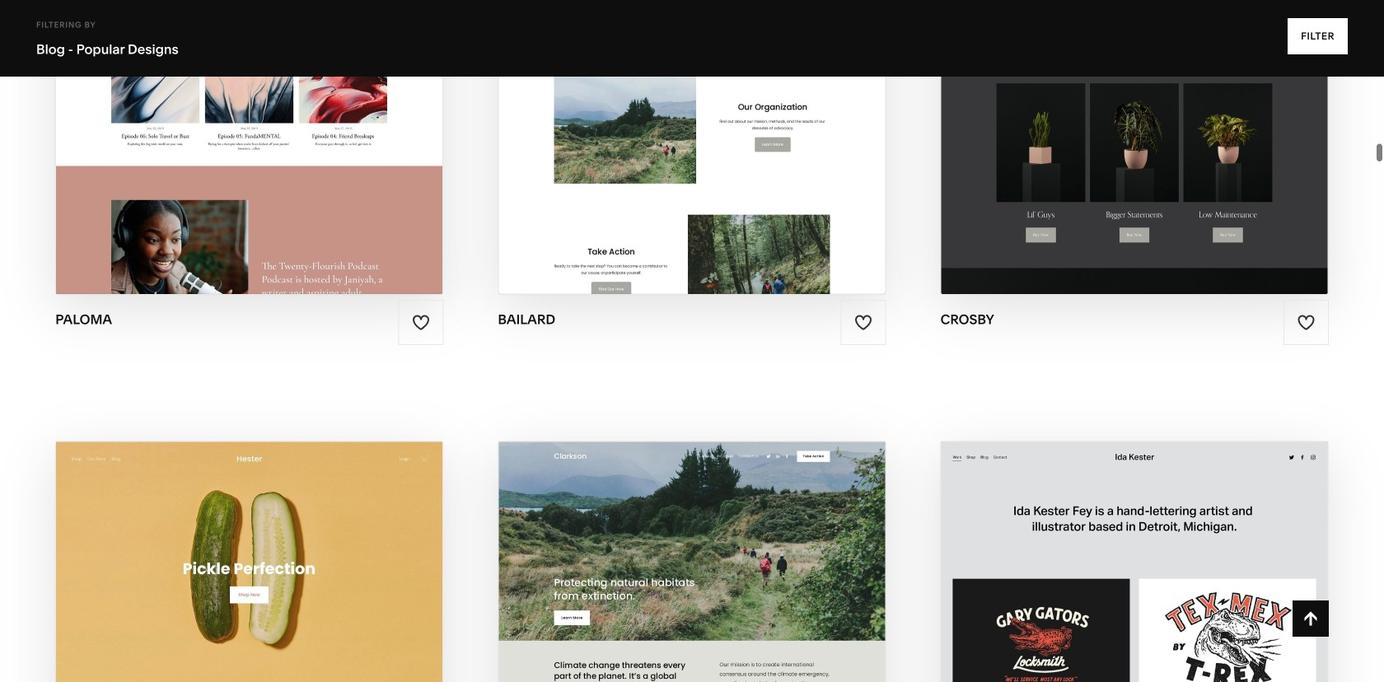 Task type: locate. For each thing, give the bounding box(es) containing it.
hester image
[[56, 442, 443, 682]]

paloma image
[[56, 0, 443, 294]]

back to top image
[[1302, 610, 1320, 628]]

bailard image
[[499, 0, 886, 294]]

add bailard to your favorites list image
[[855, 313, 873, 332]]

clarkson image
[[499, 442, 886, 682]]

add paloma to your favorites list image
[[412, 313, 430, 332]]

kester image
[[942, 442, 1328, 682]]



Task type: describe. For each thing, give the bounding box(es) containing it.
crosby image
[[942, 0, 1328, 294]]

add crosby to your favorites list image
[[1297, 313, 1315, 332]]



Task type: vqa. For each thing, say whether or not it's contained in the screenshot.
Oranssi image
no



